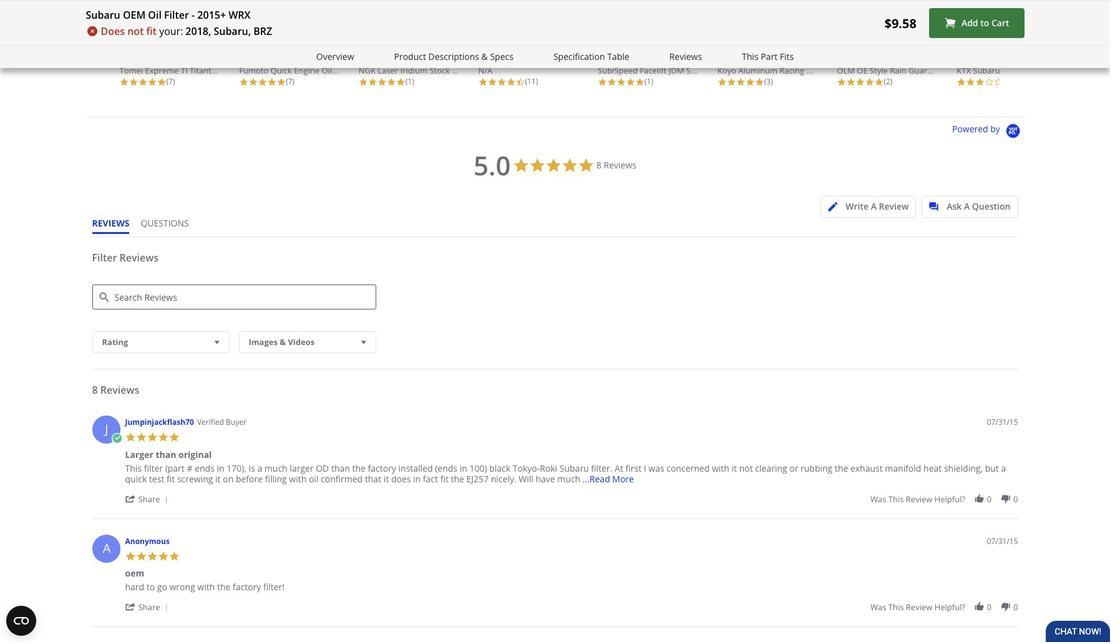 Task type: vqa. For each thing, say whether or not it's contained in the screenshot.
Fumoto Quick Engine Oil Drain Valve... link
yes



Task type: locate. For each thing, give the bounding box(es) containing it.
ask a question
[[947, 201, 1011, 212]]

1 helpful? from the top
[[935, 494, 966, 505]]

a inside tab panel
[[103, 540, 111, 557]]

to inside oem hard to go wrong with the factory filter!
[[147, 581, 155, 593]]

facelift
[[640, 65, 667, 76]]

that
[[365, 473, 382, 485]]

verified buyer heading
[[197, 417, 246, 428]]

(2) for oem
[[1004, 76, 1013, 87]]

1 vertical spatial was
[[871, 602, 887, 613]]

share button
[[125, 493, 172, 505], [125, 601, 172, 613]]

0 horizontal spatial (2)
[[884, 76, 893, 87]]

0 horizontal spatial it
[[215, 473, 221, 485]]

0 horizontal spatial oil
[[148, 8, 162, 22]]

0 horizontal spatial (1)
[[406, 76, 414, 87]]

a left the anonymous
[[103, 540, 111, 557]]

aluminum
[[739, 65, 778, 76]]

was this review helpful? left vote up review by anonymous on 31 jul 2015 icon
[[871, 602, 966, 613]]

5.0
[[474, 147, 511, 183]]

0 horizontal spatial this
[[125, 462, 142, 474]]

1 horizontal spatial a
[[871, 201, 877, 212]]

rating
[[102, 337, 128, 348]]

oem up does
[[123, 8, 146, 22]]

up
[[1048, 65, 1059, 76]]

1 vertical spatial this
[[125, 462, 142, 474]]

much right is
[[265, 462, 288, 474]]

this down larger
[[125, 462, 142, 474]]

to right add
[[981, 17, 990, 29]]

1 horizontal spatial oil
[[322, 65, 332, 76]]

2 ... from the left
[[941, 65, 948, 76]]

1 (7) from the left
[[166, 76, 175, 87]]

0 horizontal spatial with
[[197, 581, 215, 593]]

0 vertical spatial helpful?
[[935, 494, 966, 505]]

0 vertical spatial 07/31/15
[[987, 417, 1019, 428]]

2 helpful? from the top
[[935, 602, 966, 613]]

1 horizontal spatial with
[[289, 473, 307, 485]]

1 vertical spatial helpful?
[[935, 602, 966, 613]]

it
[[732, 462, 737, 474], [215, 473, 221, 485], [384, 473, 389, 485]]

2 (2) from the left
[[1004, 76, 1013, 87]]

the right rubbing
[[835, 462, 849, 474]]

filter
[[164, 8, 189, 22], [92, 251, 117, 265]]

j
[[105, 421, 108, 438]]

1 2 total reviews element from the left
[[837, 76, 937, 87]]

larger than original heading
[[125, 449, 212, 463]]

subispeed
[[598, 65, 638, 76]]

1 horizontal spatial -
[[841, 65, 844, 76]]

on
[[223, 473, 234, 485]]

subaru,
[[214, 24, 251, 38]]

1 horizontal spatial (1)
[[645, 76, 654, 87]]

(7) left ti
[[166, 76, 175, 87]]

tab panel
[[86, 410, 1025, 642]]

was for hard to go wrong with the factory filter!
[[871, 602, 887, 613]]

& up n/a
[[482, 51, 488, 62]]

1 review date 07/31/15 element from the top
[[987, 417, 1019, 428]]

(7)
[[166, 76, 175, 87], [286, 76, 295, 87]]

koyo aluminum racing radiator -...
[[718, 65, 850, 76]]

ngk laser iridium stock heat range... link
[[359, 0, 502, 76]]

0 horizontal spatial factory
[[233, 581, 261, 593]]

1 vertical spatial 8
[[92, 383, 98, 397]]

1 horizontal spatial not
[[740, 462, 753, 474]]

- right radiator
[[841, 65, 844, 76]]

laser
[[378, 65, 398, 76]]

1 review from the top
[[906, 494, 933, 505]]

1 vertical spatial not
[[740, 462, 753, 474]]

(2) for style
[[884, 76, 893, 87]]

0 horizontal spatial 2 total reviews element
[[837, 76, 937, 87]]

0 vertical spatial was
[[871, 494, 887, 505]]

1 horizontal spatial oem
[[1003, 65, 1021, 76]]

0 vertical spatial &
[[482, 51, 488, 62]]

share for this filter (part # ends in 170), is a much larger od than the factory installed (ends in 100) black tokyo-roki subaru filter. at first i was concerned with it not clearing or rubbing the exhaust manifold heat shielding, but a quick test fit screwing it on before filling with oil confirmed that it does in fact fit the ej257 nicely. will have much
[[138, 494, 160, 505]]

oil
[[148, 8, 162, 22], [322, 65, 332, 76]]

0 horizontal spatial a
[[103, 540, 111, 557]]

1 total reviews element down product
[[359, 76, 459, 87]]

review date 07/31/15 element
[[987, 417, 1019, 428], [987, 536, 1019, 547]]

a right the write
[[871, 201, 877, 212]]

0 vertical spatial was this review helpful?
[[871, 494, 966, 505]]

titantium
[[190, 65, 226, 76]]

2 was from the top
[[871, 602, 887, 613]]

roki
[[540, 462, 558, 474]]

- up 2018,
[[192, 8, 195, 22]]

does
[[101, 24, 125, 38]]

1 vertical spatial seperator image
[[162, 604, 170, 612]]

a inside dropdown button
[[964, 201, 970, 212]]

in left fact
[[413, 473, 421, 485]]

0 horizontal spatial a
[[257, 462, 262, 474]]

8 reviews
[[597, 159, 637, 171], [92, 383, 139, 397]]

1 vertical spatial 8 reviews
[[92, 383, 139, 397]]

0 vertical spatial share button
[[125, 493, 172, 505]]

subaru oem oil filter - 2015+ wrx
[[86, 8, 251, 22]]

ends
[[195, 462, 215, 474]]

07/31/15 up "but"
[[987, 417, 1019, 428]]

0 horizontal spatial subaru
[[86, 8, 120, 22]]

0 vertical spatial this
[[742, 51, 759, 62]]

1 vertical spatial to
[[147, 581, 155, 593]]

2 total reviews element
[[837, 76, 937, 87], [957, 76, 1057, 87]]

1 horizontal spatial a
[[1002, 462, 1006, 474]]

- right "guards"
[[939, 65, 941, 76]]

with left oil
[[289, 473, 307, 485]]

review down heat
[[906, 494, 933, 505]]

1 1 total reviews element from the left
[[359, 76, 459, 87]]

with right "concerned"
[[712, 462, 730, 474]]

0 horizontal spatial 1 total reviews element
[[359, 76, 459, 87]]

1 total reviews element down table
[[598, 76, 698, 87]]

tomei expreme ti titantium cat-back... link
[[120, 0, 268, 76]]

this inside this filter (part # ends in 170), is a much larger od than the factory installed (ends in 100) black tokyo-roki subaru filter. at first i was concerned with it not clearing or rubbing the exhaust manifold heat shielding, but a quick test fit screwing it on before filling with oil confirmed that it does in fact fit the ej257 nicely. will have much
[[125, 462, 142, 474]]

2 2 total reviews element from the left
[[957, 76, 1057, 87]]

tab list containing reviews
[[92, 217, 200, 237]]

this
[[889, 494, 904, 505], [889, 602, 904, 613]]

back...
[[243, 65, 268, 76]]

$9.58
[[885, 15, 917, 32]]

nicely.
[[491, 473, 517, 485]]

not left clearing
[[740, 462, 753, 474]]

fit
[[146, 24, 157, 38], [167, 473, 175, 485], [441, 473, 449, 485]]

- for 2015+
[[192, 8, 195, 22]]

table
[[608, 51, 630, 62]]

subaru up does
[[86, 8, 120, 22]]

0 horizontal spatial 8
[[92, 383, 98, 397]]

share button for this filter (part # ends in 170), is a much larger od than the factory installed (ends in 100) black tokyo-roki subaru filter. at first i was concerned with it not clearing or rubbing the exhaust manifold heat shielding, but a quick test fit screwing it on before filling with oil confirmed that it does in fact fit the ej257 nicely. will have much
[[125, 493, 172, 505]]

review left vote up review by anonymous on 31 jul 2015 icon
[[906, 602, 933, 613]]

1 vertical spatial than
[[331, 462, 350, 474]]

(7) right back...
[[286, 76, 295, 87]]

(7) for expreme
[[166, 76, 175, 87]]

0 horizontal spatial than
[[156, 449, 176, 461]]

0 horizontal spatial fit
[[146, 24, 157, 38]]

1 vertical spatial review date 07/31/15 element
[[987, 536, 1019, 547]]

07/31/15 for hard to go wrong with the factory filter!
[[987, 536, 1019, 547]]

2 was this review helpful? from the top
[[871, 602, 966, 613]]

2 total reviews element for style
[[837, 76, 937, 87]]

screwing
[[177, 473, 213, 485]]

a right "ask"
[[964, 201, 970, 212]]

fits
[[780, 51, 794, 62]]

(1) left jdm
[[645, 76, 654, 87]]

a inside dropdown button
[[871, 201, 877, 212]]

2 horizontal spatial it
[[732, 462, 737, 474]]

2 total reviews element for oem
[[957, 76, 1057, 87]]

oem inside k1x subaru oem touch up paint link
[[1003, 65, 1021, 76]]

oem hard to go wrong with the factory filter!
[[125, 568, 285, 593]]

0 vertical spatial subaru
[[86, 8, 120, 22]]

1 horizontal spatial ...
[[941, 65, 948, 76]]

1 07/31/15 from the top
[[987, 417, 1019, 428]]

subaru up empty star image
[[973, 65, 1001, 76]]

group for this filter (part # ends in 170), is a much larger od than the factory installed (ends in 100) black tokyo-roki subaru filter. at first i was concerned with it not clearing or rubbing the exhaust manifold heat shielding, but a quick test fit screwing it on before filling with oil confirmed that it does in fact fit the ej257 nicely. will have much
[[871, 494, 1019, 505]]

than
[[156, 449, 176, 461], [331, 462, 350, 474]]

much
[[265, 462, 288, 474], [558, 473, 581, 485]]

0 horizontal spatial filter
[[92, 251, 117, 265]]

0 right vote up review by anonymous on 31 jul 2015 icon
[[988, 602, 992, 613]]

reviews inside heading
[[120, 251, 159, 265]]

in right ends
[[217, 462, 224, 474]]

vote up review by anonymous on 31 jul 2015 image
[[974, 602, 985, 613]]

ngk
[[359, 65, 376, 76]]

2 horizontal spatial with
[[712, 462, 730, 474]]

0 horizontal spatial 7 total reviews element
[[120, 76, 219, 87]]

1 vertical spatial share
[[138, 602, 160, 613]]

2 (1) from the left
[[645, 76, 654, 87]]

it left on
[[215, 473, 221, 485]]

subaru right roki
[[560, 462, 589, 474]]

1 (1) from the left
[[406, 76, 414, 87]]

group
[[871, 494, 1019, 505], [871, 602, 1019, 613]]

to left the "go"
[[147, 581, 155, 593]]

1 share from the top
[[138, 494, 160, 505]]

much right roki
[[558, 473, 581, 485]]

star image
[[120, 78, 129, 87], [129, 78, 138, 87], [138, 78, 148, 87], [148, 78, 157, 87], [267, 78, 277, 87], [368, 78, 378, 87], [378, 78, 387, 87], [396, 78, 406, 87], [478, 78, 488, 87], [488, 78, 497, 87], [607, 78, 617, 87], [718, 78, 727, 87], [727, 78, 736, 87], [746, 78, 755, 87], [837, 78, 847, 87], [957, 78, 966, 87], [976, 78, 985, 87], [125, 432, 136, 443], [136, 432, 147, 443], [158, 432, 169, 443], [136, 551, 147, 562]]

... left k1x
[[941, 65, 948, 76]]

2 seperator image from the top
[[162, 604, 170, 612]]

2 share from the top
[[138, 602, 160, 613]]

seperator image down test
[[162, 496, 170, 504]]

factory left 'installed'
[[368, 462, 396, 474]]

brz
[[254, 24, 272, 38]]

1 horizontal spatial 7 total reviews element
[[239, 76, 339, 87]]

2 this from the top
[[889, 602, 904, 613]]

share right share icon
[[138, 494, 160, 505]]

add to cart
[[962, 17, 1010, 29]]

the right the wrong on the left
[[217, 581, 231, 593]]

oil up your:
[[148, 8, 162, 22]]

1 a from the left
[[257, 462, 262, 474]]

share
[[138, 494, 160, 505], [138, 602, 160, 613]]

not right does
[[127, 24, 144, 38]]

more
[[613, 473, 634, 485]]

star image
[[157, 78, 166, 87], [239, 78, 249, 87], [249, 78, 258, 87], [258, 78, 267, 87], [277, 78, 286, 87], [359, 78, 368, 87], [387, 78, 396, 87], [497, 78, 507, 87], [507, 78, 516, 87], [598, 78, 607, 87], [617, 78, 626, 87], [626, 78, 636, 87], [636, 78, 645, 87], [736, 78, 746, 87], [755, 78, 765, 87], [847, 78, 856, 87], [856, 78, 865, 87], [865, 78, 875, 87], [875, 78, 884, 87], [966, 78, 976, 87], [147, 432, 158, 443], [169, 432, 180, 443], [125, 551, 136, 562], [147, 551, 158, 562], [158, 551, 169, 562], [169, 551, 180, 562]]

share right share image
[[138, 602, 160, 613]]

tomei
[[120, 65, 143, 76]]

this for hard to go wrong with the factory filter!
[[889, 602, 904, 613]]

review
[[879, 201, 909, 212]]

(2) right oe
[[884, 76, 893, 87]]

with
[[712, 462, 730, 474], [289, 473, 307, 485], [197, 581, 215, 593]]

ask
[[947, 201, 962, 212]]

jumpinjackflash70
[[125, 417, 194, 428]]

1 vertical spatial was this review helpful?
[[871, 602, 966, 613]]

...
[[844, 65, 850, 76], [941, 65, 948, 76]]

1 was from the top
[[871, 494, 887, 505]]

review date 07/31/15 element for hard to go wrong with the factory filter!
[[987, 536, 1019, 547]]

filter
[[144, 462, 163, 474]]

1 horizontal spatial than
[[331, 462, 350, 474]]

was this review helpful? for this filter (part # ends in 170), is a much larger od than the factory installed (ends in 100) black tokyo-roki subaru filter. at first i was concerned with it not clearing or rubbing the exhaust manifold heat shielding, but a quick test fit screwing it on before filling with oil confirmed that it does in fact fit the ej257 nicely. will have much
[[871, 494, 966, 505]]

vote up review by jumpinjackflash70 on 31 jul 2015 image
[[974, 494, 985, 504]]

engine
[[294, 65, 320, 76]]

to inside 'button'
[[981, 17, 990, 29]]

0 horizontal spatial -
[[192, 8, 195, 22]]

2 vertical spatial subaru
[[560, 462, 589, 474]]

0 horizontal spatial (7)
[[166, 76, 175, 87]]

dialog image
[[930, 202, 945, 212]]

2 review date 07/31/15 element from the top
[[987, 536, 1019, 547]]

& inside field
[[280, 337, 286, 348]]

review for hard to go wrong with the factory filter!
[[906, 602, 933, 613]]

0 vertical spatial filter
[[164, 8, 189, 22]]

1 horizontal spatial subaru
[[560, 462, 589, 474]]

1 vertical spatial oem
[[1003, 65, 1021, 76]]

tomei expreme ti titantium cat-back...
[[120, 65, 268, 76]]

seperator image
[[162, 496, 170, 504], [162, 604, 170, 612]]

0 horizontal spatial ...
[[844, 65, 850, 76]]

videos
[[288, 337, 315, 348]]

koyo aluminum racing radiator -... link
[[718, 0, 850, 76]]

1 horizontal spatial 8
[[597, 159, 602, 171]]

it left clearing
[[732, 462, 737, 474]]

0 vertical spatial seperator image
[[162, 496, 170, 504]]

0 right vote down review by anonymous on 31 jul 2015 image
[[1014, 602, 1019, 613]]

filter!
[[263, 581, 285, 593]]

the inside oem hard to go wrong with the factory filter!
[[217, 581, 231, 593]]

7 total reviews element
[[120, 76, 219, 87], [239, 76, 339, 87]]

filter reviews heading
[[92, 251, 1019, 275]]

than up (part
[[156, 449, 176, 461]]

1 vertical spatial this
[[889, 602, 904, 613]]

paint
[[1061, 65, 1081, 76]]

(part
[[165, 462, 185, 474]]

0 vertical spatial to
[[981, 17, 990, 29]]

1 group from the top
[[871, 494, 1019, 505]]

questions
[[141, 217, 189, 229]]

jumpinjackflash70 verified buyer
[[125, 417, 246, 428]]

1 7 total reviews element from the left
[[120, 76, 219, 87]]

2 7 total reviews element from the left
[[239, 76, 339, 87]]

magnifying glass image
[[100, 293, 109, 302]]

or
[[790, 462, 799, 474]]

n/a link
[[478, 0, 578, 76]]

this up aluminum
[[742, 51, 759, 62]]

than inside this filter (part # ends in 170), is a much larger od than the factory installed (ends in 100) black tokyo-roki subaru filter. at first i was concerned with it not clearing or rubbing the exhaust manifold heat shielding, but a quick test fit screwing it on before filling with oil confirmed that it does in fact fit the ej257 nicely. will have much
[[331, 462, 350, 474]]

0 horizontal spatial in
[[217, 462, 224, 474]]

0 horizontal spatial to
[[147, 581, 155, 593]]

share button down test
[[125, 493, 172, 505]]

heat
[[452, 65, 470, 76]]

koyo
[[718, 65, 737, 76]]

to
[[981, 17, 990, 29], [147, 581, 155, 593]]

images & videos element
[[239, 332, 376, 353]]

0 vertical spatial not
[[127, 24, 144, 38]]

tab panel containing j
[[86, 410, 1025, 642]]

the left ej257
[[451, 473, 464, 485]]

share button down the "go"
[[125, 601, 172, 613]]

7 total reviews element for expreme
[[120, 76, 219, 87]]

this part fits link
[[742, 50, 794, 64]]

(2) right empty star image
[[1004, 76, 1013, 87]]

fit left your:
[[146, 24, 157, 38]]

2 (7) from the left
[[286, 76, 295, 87]]

1 total reviews element
[[359, 76, 459, 87], [598, 76, 698, 87]]

a right "but"
[[1002, 462, 1006, 474]]

empty star image
[[985, 78, 994, 87]]

0 horizontal spatial &
[[280, 337, 286, 348]]

1 horizontal spatial filter
[[164, 8, 189, 22]]

circle checkmark image
[[111, 433, 122, 444]]

2 1 total reviews element from the left
[[598, 76, 698, 87]]

0 vertical spatial than
[[156, 449, 176, 461]]

seperator image down the "go"
[[162, 604, 170, 612]]

tab list
[[92, 217, 200, 237]]

with right the wrong on the left
[[197, 581, 215, 593]]

this filter (part # ends in 170), is a much larger od than the factory installed (ends in 100) black tokyo-roki subaru filter. at first i was concerned with it not clearing or rubbing the exhaust manifold heat shielding, but a quick test fit screwing it on before filling with oil confirmed that it does in fact fit the ej257 nicely. will have much
[[125, 462, 1006, 485]]

expreme
[[145, 65, 179, 76]]

2 horizontal spatial a
[[964, 201, 970, 212]]

open widget image
[[6, 606, 36, 636]]

1 vertical spatial filter
[[92, 251, 117, 265]]

part
[[761, 51, 778, 62]]

rating element
[[92, 332, 229, 353]]

0 right vote down review by jumpinjackflash70 on 31 jul 2015 image
[[1014, 494, 1019, 505]]

2 horizontal spatial subaru
[[973, 65, 1001, 76]]

a right is
[[257, 462, 262, 474]]

0 vertical spatial factory
[[368, 462, 396, 474]]

subispeed facelift jdm style...
[[598, 65, 711, 76]]

1 seperator image from the top
[[162, 496, 170, 504]]

fumoto
[[239, 65, 269, 76]]

0 vertical spatial share
[[138, 494, 160, 505]]

than right the od in the bottom left of the page
[[331, 462, 350, 474]]

reviews link
[[670, 50, 702, 64]]

1 vertical spatial subaru
[[973, 65, 1001, 76]]

filter inside heading
[[92, 251, 117, 265]]

... left oe
[[844, 65, 850, 76]]

1 horizontal spatial 8 reviews
[[597, 159, 637, 171]]

add
[[962, 17, 979, 29]]

1 vertical spatial &
[[280, 337, 286, 348]]

group for hard to go wrong with the factory filter!
[[871, 602, 1019, 613]]

review date 07/31/15 element up "but"
[[987, 417, 1019, 428]]

fit right test
[[167, 473, 175, 485]]

factory left "filter!"
[[233, 581, 261, 593]]

your:
[[159, 24, 183, 38]]

8
[[597, 159, 602, 171], [92, 383, 98, 397]]

the
[[352, 462, 366, 474], [835, 462, 849, 474], [451, 473, 464, 485], [217, 581, 231, 593]]

filter up your:
[[164, 8, 189, 22]]

0 vertical spatial review date 07/31/15 element
[[987, 417, 1019, 428]]

2 review from the top
[[906, 602, 933, 613]]

1 (2) from the left
[[884, 76, 893, 87]]

& left videos
[[280, 337, 286, 348]]

1 vertical spatial 07/31/15
[[987, 536, 1019, 547]]

filter down reviews
[[92, 251, 117, 265]]

in left 100)
[[460, 462, 467, 474]]

review date 07/31/15 element down vote down review by jumpinjackflash70 on 31 jul 2015 image
[[987, 536, 1019, 547]]

0 vertical spatial this
[[889, 494, 904, 505]]

1 horizontal spatial 1 total reviews element
[[598, 76, 698, 87]]

1 this from the top
[[889, 494, 904, 505]]

(1)
[[406, 76, 414, 87], [645, 76, 654, 87]]

with inside oem hard to go wrong with the factory filter!
[[197, 581, 215, 593]]

2 07/31/15 from the top
[[987, 536, 1019, 547]]

1 vertical spatial factory
[[233, 581, 261, 593]]

(1) right laser
[[406, 76, 414, 87]]

oem up empty star icon
[[1003, 65, 1021, 76]]

have
[[536, 473, 555, 485]]

fact
[[423, 473, 438, 485]]

(2)
[[884, 76, 893, 87], [1004, 76, 1013, 87]]

1 was this review helpful? from the top
[[871, 494, 966, 505]]

at
[[615, 462, 624, 474]]

helpful? left vote up review by anonymous on 31 jul 2015 icon
[[935, 602, 966, 613]]

helpful? left "vote up review by jumpinjackflash70 on 31 jul 2015" image
[[935, 494, 966, 505]]

1 vertical spatial review
[[906, 602, 933, 613]]

down triangle image
[[212, 336, 223, 349]]

oil down overview link
[[322, 65, 332, 76]]

was this review helpful? down heat
[[871, 494, 966, 505]]

fit right fact
[[441, 473, 449, 485]]

share for hard to go wrong with the factory filter!
[[138, 602, 160, 613]]

wrong
[[169, 581, 195, 593]]

1 horizontal spatial factory
[[368, 462, 396, 474]]

07/31/15 down vote down review by jumpinjackflash70 on 31 jul 2015 image
[[987, 536, 1019, 547]]

2 group from the top
[[871, 602, 1019, 613]]

2 share button from the top
[[125, 601, 172, 613]]

0 vertical spatial review
[[906, 494, 933, 505]]

1 share button from the top
[[125, 493, 172, 505]]

1 horizontal spatial 2 total reviews element
[[957, 76, 1057, 87]]

it right that
[[384, 473, 389, 485]]

1 horizontal spatial this
[[742, 51, 759, 62]]

0 vertical spatial oil
[[148, 8, 162, 22]]

1 horizontal spatial (2)
[[1004, 76, 1013, 87]]



Task type: describe. For each thing, give the bounding box(es) containing it.
was this review helpful? for hard to go wrong with the factory filter!
[[871, 602, 966, 613]]

0 horizontal spatial not
[[127, 24, 144, 38]]

empty star image
[[994, 78, 1004, 87]]

1 horizontal spatial it
[[384, 473, 389, 485]]

but
[[986, 462, 999, 474]]

helpful? for hard to go wrong with the factory filter!
[[935, 602, 966, 613]]

drain
[[334, 65, 355, 76]]

1 horizontal spatial fit
[[167, 473, 175, 485]]

radiator
[[807, 65, 839, 76]]

11 total reviews element
[[478, 76, 578, 87]]

cat-
[[228, 65, 243, 76]]

Rating Filter field
[[92, 332, 229, 353]]

powered by
[[953, 123, 1003, 135]]

(1) for laser
[[406, 76, 414, 87]]

jdm
[[669, 65, 684, 76]]

...read
[[583, 473, 610, 485]]

1 total reviews element for facelift
[[598, 76, 698, 87]]

will
[[519, 473, 534, 485]]

1 horizontal spatial much
[[558, 473, 581, 485]]

go
[[157, 581, 167, 593]]

i
[[644, 462, 647, 474]]

quick
[[125, 473, 147, 485]]

1 horizontal spatial &
[[482, 51, 488, 62]]

product descriptions & specs link
[[394, 50, 514, 64]]

0 vertical spatial 8
[[597, 159, 602, 171]]

subaru inside this filter (part # ends in 170), is a much larger od than the factory installed (ends in 100) black tokyo-roki subaru filter. at first i was concerned with it not clearing or rubbing the exhaust manifold heat shielding, but a quick test fit screwing it on before filling with oil confirmed that it does in fact fit the ej257 nicely. will have much
[[560, 462, 589, 474]]

(1) for facelift
[[645, 76, 654, 87]]

write a review button
[[821, 196, 917, 218]]

share image
[[125, 494, 136, 504]]

k1x
[[957, 65, 971, 76]]

first
[[626, 462, 642, 474]]

the right the od in the bottom left of the page
[[352, 462, 366, 474]]

od
[[316, 462, 329, 474]]

ej257
[[467, 473, 489, 485]]

oil
[[309, 473, 319, 485]]

this for this part fits
[[742, 51, 759, 62]]

images & videos
[[249, 337, 315, 348]]

does not fit your: 2018, subaru, brz
[[101, 24, 272, 38]]

larger than original
[[125, 449, 212, 461]]

shielding,
[[944, 462, 983, 474]]

filter reviews
[[92, 251, 159, 265]]

style...
[[687, 65, 711, 76]]

ask a question button
[[922, 196, 1019, 218]]

seperator image for this filter (part # ends in 170), is a much larger od than the factory installed (ends in 100) black tokyo-roki subaru filter. at first i was concerned with it not clearing or rubbing the exhaust manifold heat shielding, but a quick test fit screwing it on before filling with oil confirmed that it does in fact fit the ej257 nicely. will have much
[[162, 496, 170, 504]]

specification table
[[554, 51, 630, 62]]

2 horizontal spatial fit
[[441, 473, 449, 485]]

heat
[[924, 462, 942, 474]]

buyer
[[226, 417, 246, 428]]

product descriptions & specs
[[394, 51, 514, 62]]

oem
[[125, 568, 144, 579]]

1 ... from the left
[[844, 65, 850, 76]]

question
[[973, 201, 1011, 212]]

racing
[[780, 65, 805, 76]]

add to cart button
[[930, 8, 1025, 38]]

vote down review by jumpinjackflash70 on 31 jul 2015 image
[[1001, 494, 1012, 504]]

rain
[[890, 65, 907, 76]]

Search Reviews search field
[[92, 285, 376, 310]]

write a review
[[846, 201, 909, 212]]

3 total reviews element
[[718, 76, 818, 87]]

k1x subaru oem touch up paint link
[[957, 0, 1081, 76]]

review for this filter (part # ends in 170), is a much larger od than the factory installed (ends in 100) black tokyo-roki subaru filter. at first i was concerned with it not clearing or rubbing the exhaust manifold heat shielding, but a quick test fit screwing it on before filling with oil confirmed that it does in fact fit the ej257 nicely. will have much
[[906, 494, 933, 505]]

down triangle image
[[358, 336, 369, 349]]

oem heading
[[125, 568, 144, 582]]

share button for hard to go wrong with the factory filter!
[[125, 601, 172, 613]]

powered by link
[[953, 123, 1025, 139]]

olm oe style rain guards -...
[[837, 65, 948, 76]]

2 horizontal spatial in
[[460, 462, 467, 474]]

factory inside this filter (part # ends in 170), is a much larger od than the factory installed (ends in 100) black tokyo-roki subaru filter. at first i was concerned with it not clearing or rubbing the exhaust manifold heat shielding, but a quick test fit screwing it on before filling with oil confirmed that it does in fact fit the ej257 nicely. will have much
[[368, 462, 396, 474]]

share image
[[125, 602, 136, 613]]

guards
[[909, 65, 937, 76]]

oe
[[857, 65, 868, 76]]

write no frame image
[[829, 202, 844, 212]]

Images & Videos Filter field
[[239, 332, 376, 353]]

#
[[187, 462, 193, 474]]

half star image
[[516, 78, 525, 87]]

hard
[[125, 581, 144, 593]]

specification
[[554, 51, 605, 62]]

k1x subaru oem touch up paint
[[957, 65, 1081, 76]]

ngk laser iridium stock heat range...
[[359, 65, 502, 76]]

1 horizontal spatial in
[[413, 473, 421, 485]]

range...
[[472, 65, 502, 76]]

2 a from the left
[[1002, 462, 1006, 474]]

review date 07/31/15 element for this filter (part # ends in 170), is a much larger od than the factory installed (ends in 100) black tokyo-roki subaru filter. at first i was concerned with it not clearing or rubbing the exhaust manifold heat shielding, but a quick test fit screwing it on before filling with oil confirmed that it does in fact fit the ej257 nicely. will have much
[[987, 417, 1019, 428]]

not inside this filter (part # ends in 170), is a much larger od than the factory installed (ends in 100) black tokyo-roki subaru filter. at first i was concerned with it not clearing or rubbing the exhaust manifold heat shielding, but a quick test fit screwing it on before filling with oil confirmed that it does in fact fit the ej257 nicely. will have much
[[740, 462, 753, 474]]

(3)
[[765, 76, 773, 87]]

write
[[846, 201, 869, 212]]

was
[[649, 462, 665, 474]]

by
[[991, 123, 1001, 135]]

verified
[[197, 417, 224, 428]]

larger
[[125, 449, 153, 461]]

overview
[[316, 51, 354, 62]]

(11)
[[525, 76, 538, 87]]

0 horizontal spatial oem
[[123, 8, 146, 22]]

cart
[[992, 17, 1010, 29]]

07/31/15 for this filter (part # ends in 170), is a much larger od than the factory installed (ends in 100) black tokyo-roki subaru filter. at first i was concerned with it not clearing or rubbing the exhaust manifold heat shielding, but a quick test fit screwing it on before filling with oil confirmed that it does in fact fit the ej257 nicely. will have much
[[987, 417, 1019, 428]]

anonymous
[[125, 536, 170, 547]]

a for ask
[[964, 201, 970, 212]]

specs
[[490, 51, 514, 62]]

touch
[[1023, 65, 1046, 76]]

was for this filter (part # ends in 170), is a much larger od than the factory installed (ends in 100) black tokyo-roki subaru filter. at first i was concerned with it not clearing or rubbing the exhaust manifold heat shielding, but a quick test fit screwing it on before filling with oil confirmed that it does in fact fit the ej257 nicely. will have much
[[871, 494, 887, 505]]

1 vertical spatial oil
[[322, 65, 332, 76]]

valve...
[[357, 65, 384, 76]]

- for ...
[[841, 65, 844, 76]]

7 total reviews element for quick
[[239, 76, 339, 87]]

seperator image for hard to go wrong with the factory filter!
[[162, 604, 170, 612]]

2 horizontal spatial -
[[939, 65, 941, 76]]

fumoto quick engine oil drain valve... link
[[239, 0, 384, 76]]

olm
[[837, 65, 855, 76]]

does
[[391, 473, 411, 485]]

...read more button
[[583, 473, 634, 485]]

powered
[[953, 123, 989, 135]]

original
[[179, 449, 212, 461]]

1 total reviews element for laser
[[359, 76, 459, 87]]

this for this filter (part # ends in 170), is a much larger od than the factory installed (ends in 100) black tokyo-roki subaru filter. at first i was concerned with it not clearing or rubbing the exhaust manifold heat shielding, but a quick test fit screwing it on before filling with oil confirmed that it does in fact fit the ej257 nicely. will have much
[[125, 462, 142, 474]]

overview link
[[316, 50, 354, 64]]

factory inside oem hard to go wrong with the factory filter!
[[233, 581, 261, 593]]

concerned
[[667, 462, 710, 474]]

reviews
[[92, 217, 129, 229]]

helpful? for this filter (part # ends in 170), is a much larger od than the factory installed (ends in 100) black tokyo-roki subaru filter. at first i was concerned with it not clearing or rubbing the exhaust manifold heat shielding, but a quick test fit screwing it on before filling with oil confirmed that it does in fact fit the ej257 nicely. will have much
[[935, 494, 966, 505]]

than inside heading
[[156, 449, 176, 461]]

100)
[[470, 462, 487, 474]]

(7) for quick
[[286, 76, 295, 87]]

5.0 star rating element
[[474, 147, 511, 183]]

test
[[149, 473, 164, 485]]

this for this filter (part # ends in 170), is a much larger od than the factory installed (ends in 100) black tokyo-roki subaru filter. at first i was concerned with it not clearing or rubbing the exhaust manifold heat shielding, but a quick test fit screwing it on before filling with oil confirmed that it does in fact fit the ej257 nicely. will have much
[[889, 494, 904, 505]]

a for write
[[871, 201, 877, 212]]

vote down review by anonymous on 31 jul 2015 image
[[1001, 602, 1012, 613]]

0 horizontal spatial much
[[265, 462, 288, 474]]

larger
[[290, 462, 314, 474]]

subaru inside k1x subaru oem touch up paint link
[[973, 65, 1001, 76]]

0 right "vote up review by jumpinjackflash70 on 31 jul 2015" image
[[988, 494, 992, 505]]

black
[[490, 462, 511, 474]]

quick
[[271, 65, 292, 76]]



